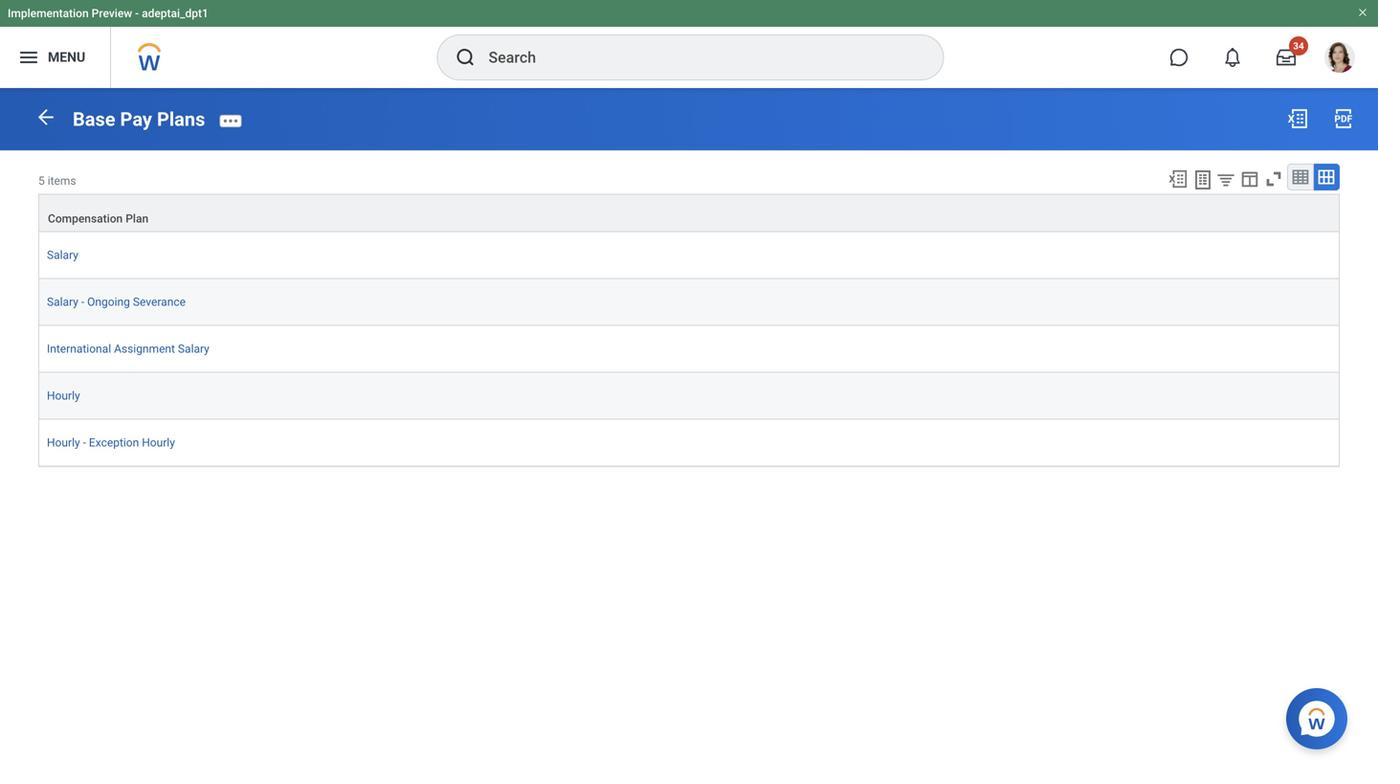 Task type: locate. For each thing, give the bounding box(es) containing it.
1 vertical spatial salary
[[47, 295, 78, 309]]

salary
[[47, 248, 78, 262], [47, 295, 78, 309], [178, 342, 210, 356]]

toolbar
[[1160, 164, 1341, 194]]

hourly link
[[47, 385, 80, 402]]

0 vertical spatial export to excel image
[[1287, 107, 1310, 130]]

adeptai_dpt1
[[142, 7, 209, 20]]

export to excel image for view printable version (pdf) icon
[[1287, 107, 1310, 130]]

hourly right exception
[[142, 436, 175, 449]]

severance
[[133, 295, 186, 309]]

1 vertical spatial export to excel image
[[1168, 169, 1189, 190]]

international
[[47, 342, 111, 356]]

export to excel image left export to worksheets image
[[1168, 169, 1189, 190]]

base pay plans
[[73, 108, 205, 131]]

exception
[[89, 436, 139, 449]]

0 vertical spatial -
[[135, 7, 139, 20]]

salary down compensation
[[47, 248, 78, 262]]

- right preview
[[135, 7, 139, 20]]

1 horizontal spatial export to excel image
[[1287, 107, 1310, 130]]

2 vertical spatial -
[[83, 436, 86, 449]]

1 vertical spatial -
[[81, 295, 84, 309]]

salary for salary link
[[47, 248, 78, 262]]

menu
[[48, 49, 85, 65]]

hourly - exception hourly link
[[47, 432, 175, 449]]

export to excel image left view printable version (pdf) icon
[[1287, 107, 1310, 130]]

0 vertical spatial salary
[[47, 248, 78, 262]]

profile logan mcneil image
[[1325, 42, 1356, 77]]

hourly for hourly link on the left of page
[[47, 389, 80, 402]]

export to excel image
[[1287, 107, 1310, 130], [1168, 169, 1189, 190]]

inbox large image
[[1277, 48, 1297, 67]]

click to view/edit grid preferences image
[[1240, 169, 1261, 190]]

-
[[135, 7, 139, 20], [81, 295, 84, 309], [83, 436, 86, 449]]

- inside "menu" banner
[[135, 7, 139, 20]]

base pay plans link
[[73, 108, 205, 131]]

- for ongoing
[[81, 295, 84, 309]]

- left ongoing
[[81, 295, 84, 309]]

0 horizontal spatial export to excel image
[[1168, 169, 1189, 190]]

search image
[[454, 46, 477, 69]]

2 vertical spatial salary
[[178, 342, 210, 356]]

base
[[73, 108, 115, 131]]

international assignment salary
[[47, 342, 210, 356]]

salary left ongoing
[[47, 295, 78, 309]]

hourly
[[47, 389, 80, 402], [47, 436, 80, 449], [142, 436, 175, 449]]

hourly down "international"
[[47, 389, 80, 402]]

pay
[[120, 108, 152, 131]]

previous page image
[[34, 106, 57, 129]]

hourly down hourly link on the left of page
[[47, 436, 80, 449]]

5 items
[[38, 174, 76, 188]]

notifications large image
[[1224, 48, 1243, 67]]

implementation
[[8, 7, 89, 20]]

export to excel image for export to worksheets image
[[1168, 169, 1189, 190]]

compensation plan
[[48, 212, 149, 225]]

Search Workday  search field
[[489, 36, 904, 79]]

justify image
[[17, 46, 40, 69]]

export to worksheets image
[[1192, 169, 1215, 192]]

- left exception
[[83, 436, 86, 449]]

salary - ongoing severance link
[[47, 291, 186, 309]]

compensation plan button
[[39, 195, 1340, 231]]

ongoing
[[87, 295, 130, 309]]

salary right assignment
[[178, 342, 210, 356]]

34 button
[[1266, 36, 1309, 79]]



Task type: vqa. For each thing, say whether or not it's contained in the screenshot.
'5 items'
yes



Task type: describe. For each thing, give the bounding box(es) containing it.
assignment
[[114, 342, 175, 356]]

close environment banner image
[[1358, 7, 1369, 18]]

34
[[1294, 40, 1305, 52]]

international assignment salary link
[[47, 338, 210, 356]]

toolbar inside base pay plans main content
[[1160, 164, 1341, 194]]

compensation plan row
[[38, 194, 1341, 232]]

table image
[[1292, 168, 1311, 187]]

salary for salary - ongoing severance
[[47, 295, 78, 309]]

hourly for hourly - exception hourly
[[47, 436, 80, 449]]

plan
[[126, 212, 149, 225]]

preview
[[92, 7, 132, 20]]

expand table image
[[1318, 168, 1337, 187]]

select to filter grid data image
[[1216, 170, 1237, 190]]

implementation preview -   adeptai_dpt1
[[8, 7, 209, 20]]

salary - ongoing severance
[[47, 295, 186, 309]]

items
[[48, 174, 76, 188]]

- for exception
[[83, 436, 86, 449]]

base pay plans main content
[[0, 88, 1379, 485]]

fullscreen image
[[1264, 169, 1285, 190]]

5
[[38, 174, 45, 188]]

compensation
[[48, 212, 123, 225]]

salary link
[[47, 244, 78, 262]]

view printable version (pdf) image
[[1333, 107, 1356, 130]]

plans
[[157, 108, 205, 131]]

menu button
[[0, 27, 110, 88]]

menu banner
[[0, 0, 1379, 88]]

hourly - exception hourly
[[47, 436, 175, 449]]



